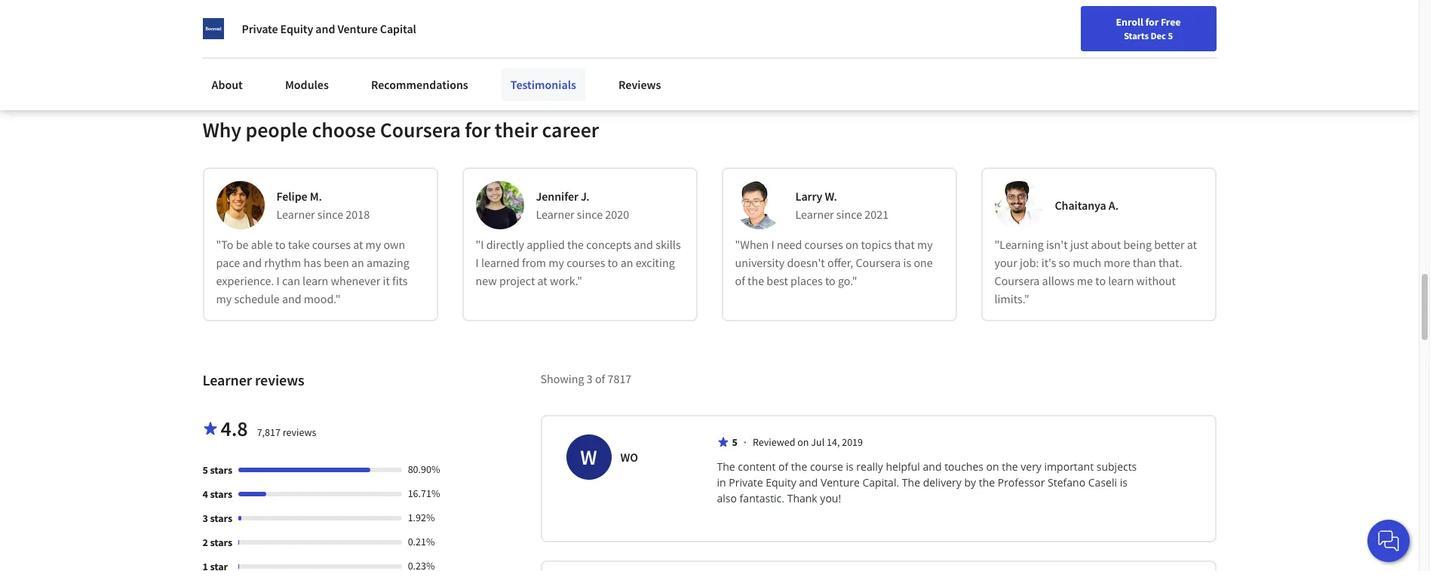 Task type: describe. For each thing, give the bounding box(es) containing it.
about
[[1091, 237, 1121, 252]]

job:
[[1020, 255, 1039, 270]]

skills
[[656, 237, 681, 252]]

chat with us image
[[1377, 529, 1401, 553]]

learned
[[481, 255, 520, 270]]

starts
[[1124, 29, 1149, 41]]

free
[[1161, 15, 1181, 29]]

can
[[282, 273, 300, 288]]

own
[[384, 237, 405, 252]]

fits
[[392, 273, 408, 288]]

a.
[[1109, 198, 1119, 213]]

since for j.
[[577, 207, 603, 222]]

applied
[[527, 237, 565, 252]]

career
[[542, 116, 599, 144]]

show
[[215, 24, 240, 37]]

concepts
[[586, 237, 632, 252]]

find your new career link
[[993, 15, 1103, 34]]

learner reviews
[[203, 371, 304, 390]]

about
[[212, 77, 243, 92]]

2021
[[865, 207, 889, 222]]

to inside "when i need courses on topics that my university doesn't offer, coursera is one of the best places to go."
[[825, 273, 836, 288]]

much
[[1073, 255, 1102, 270]]

better
[[1155, 237, 1185, 252]]

"when
[[735, 237, 769, 252]]

and up delivery
[[923, 460, 942, 474]]

go."
[[838, 273, 858, 288]]

reviewed
[[753, 436, 796, 449]]

thank
[[787, 491, 818, 506]]

also
[[717, 491, 737, 506]]

been
[[324, 255, 349, 270]]

english button
[[1103, 0, 1194, 49]]

why people choose coursera for their career
[[203, 116, 599, 144]]

more inside button
[[250, 24, 274, 37]]

show notifications image
[[1216, 19, 1234, 37]]

the inside "i directly applied the concepts and skills i learned from my courses to an exciting new project at work."
[[567, 237, 584, 252]]

show 6 more button
[[203, 17, 286, 44]]

isn't
[[1046, 237, 1068, 252]]

limits."
[[995, 291, 1030, 307]]

my down experience.
[[216, 291, 232, 307]]

1.92%
[[408, 511, 435, 525]]

mood."
[[304, 291, 341, 307]]

università bocconi image
[[203, 18, 224, 39]]

learner up 4.8
[[203, 371, 252, 390]]

private inside the content of the course is really helpful and touches on the very important subjects in private equity and venture capital. the delivery by the professor stefano caseli is also fantastic. thank you!
[[729, 476, 763, 490]]

since for m.
[[318, 207, 343, 222]]

stars for 5 stars
[[210, 464, 232, 477]]

modules link
[[276, 68, 338, 101]]

to inside "i directly applied the concepts and skills i learned from my courses to an exciting new project at work."
[[608, 255, 618, 270]]

find
[[1000, 17, 1020, 31]]

new
[[1044, 17, 1064, 31]]

university
[[735, 255, 785, 270]]

stefano
[[1048, 476, 1086, 490]]

than
[[1133, 255, 1156, 270]]

i inside "i directly applied the concepts and skills i learned from my courses to an exciting new project at work."
[[476, 255, 479, 270]]

able
[[251, 237, 273, 252]]

the content of the course is really helpful and touches on the very important subjects in private equity and venture capital. the delivery by the professor stefano caseli is also fantastic. thank you!
[[717, 460, 1140, 506]]

and down can
[[282, 291, 301, 307]]

"when i need courses on topics that my university doesn't offer, coursera is one of the best places to go."
[[735, 237, 933, 288]]

at inside "i directly applied the concepts and skills i learned from my courses to an exciting new project at work."
[[538, 273, 548, 288]]

5 inside enroll for free starts dec 5
[[1168, 29, 1173, 41]]

0 horizontal spatial for
[[465, 116, 491, 144]]

the down reviewed on jul 14, 2019 on the right bottom
[[791, 460, 808, 474]]

stars for 3 stars
[[210, 512, 232, 525]]

to inside "learning isn't just about being better at your job: it's so much more than that. coursera allows me to learn without limits."
[[1096, 273, 1106, 288]]

equity inside the content of the course is really helpful and touches on the very important subjects in private equity and venture capital. the delivery by the professor stefano caseli is also fantastic. thank you!
[[766, 476, 797, 490]]

4
[[203, 488, 208, 501]]

career
[[1066, 17, 1095, 31]]

chaitanya
[[1055, 198, 1107, 213]]

it's
[[1042, 255, 1057, 270]]

since for w.
[[837, 207, 863, 222]]

learn for more
[[1109, 273, 1134, 288]]

w
[[580, 444, 597, 471]]

1 horizontal spatial 3
[[587, 371, 593, 387]]

jennifer
[[536, 189, 579, 204]]

reviewed on jul 14, 2019
[[753, 436, 863, 449]]

more inside "learning isn't just about being better at your job: it's so much more than that. coursera allows me to learn without limits."
[[1104, 255, 1131, 270]]

be
[[236, 237, 249, 252]]

jennifer j. learner since 2020
[[536, 189, 629, 222]]

new
[[476, 273, 497, 288]]

i inside '"to be able to take courses at my own pace and rhythm has been an amazing experience. i can learn whenever it fits my schedule and mood."'
[[277, 273, 280, 288]]

very
[[1021, 460, 1042, 474]]

my inside "i directly applied the concepts and skills i learned from my courses to an exciting new project at work."
[[549, 255, 564, 270]]

for inside enroll for free starts dec 5
[[1146, 15, 1159, 29]]

rhythm
[[264, 255, 301, 270]]

5 for 5 stars
[[203, 464, 208, 477]]

larry
[[796, 189, 823, 204]]

testimonials
[[511, 77, 576, 92]]

from
[[522, 255, 546, 270]]

4.8
[[221, 415, 248, 442]]

the up professor
[[1002, 460, 1018, 474]]

stars for 2 stars
[[210, 536, 232, 550]]

show 6 more
[[215, 24, 274, 37]]

work."
[[550, 273, 582, 288]]

about link
[[203, 68, 252, 101]]

exciting
[[636, 255, 675, 270]]

reviews link
[[610, 68, 670, 101]]

experience.
[[216, 273, 274, 288]]

my left 'own'
[[366, 237, 381, 252]]



Task type: locate. For each thing, give the bounding box(es) containing it.
since inside jennifer j. learner since 2020
[[577, 207, 603, 222]]

1 vertical spatial for
[[465, 116, 491, 144]]

learner inside felipe m. learner since 2018
[[277, 207, 315, 222]]

enroll for free starts dec 5
[[1116, 15, 1181, 41]]

7,817
[[257, 426, 281, 439]]

0 horizontal spatial the
[[717, 460, 735, 474]]

0 horizontal spatial venture
[[338, 21, 378, 36]]

offer,
[[828, 255, 854, 270]]

80.90%
[[408, 463, 440, 476]]

0 vertical spatial the
[[717, 460, 735, 474]]

of down university
[[735, 273, 745, 288]]

1 vertical spatial private
[[729, 476, 763, 490]]

0 vertical spatial on
[[846, 237, 859, 252]]

learner for larry
[[796, 207, 834, 222]]

to right me
[[1096, 273, 1106, 288]]

1 horizontal spatial 5
[[732, 436, 738, 449]]

0 vertical spatial venture
[[338, 21, 378, 36]]

7817
[[608, 371, 632, 387]]

0 vertical spatial more
[[250, 24, 274, 37]]

more down about
[[1104, 255, 1131, 270]]

0 vertical spatial is
[[904, 255, 912, 270]]

to left go." at right
[[825, 273, 836, 288]]

venture up "you!"
[[821, 476, 860, 490]]

0 horizontal spatial more
[[250, 24, 274, 37]]

learner down larry
[[796, 207, 834, 222]]

reviews
[[255, 371, 304, 390], [283, 426, 316, 439]]

2 learn from the left
[[1109, 273, 1134, 288]]

private
[[242, 21, 278, 36], [729, 476, 763, 490]]

the
[[717, 460, 735, 474], [902, 476, 920, 490]]

0 horizontal spatial your
[[995, 255, 1018, 270]]

showing 3 of 7817
[[541, 371, 632, 387]]

1 horizontal spatial venture
[[821, 476, 860, 490]]

2 since from the left
[[577, 207, 603, 222]]

"i directly applied the concepts and skills i learned from my courses to an exciting new project at work."
[[476, 237, 681, 288]]

coursera
[[380, 116, 461, 144], [856, 255, 901, 270], [995, 273, 1040, 288]]

an up whenever at left
[[351, 255, 364, 270]]

0 vertical spatial i
[[771, 237, 775, 252]]

the up "in"
[[717, 460, 735, 474]]

that
[[894, 237, 915, 252]]

stars for 4 stars
[[210, 488, 232, 501]]

0 horizontal spatial courses
[[312, 237, 351, 252]]

learner for jennifer
[[536, 207, 575, 222]]

2 horizontal spatial is
[[1120, 476, 1128, 490]]

i
[[771, 237, 775, 252], [476, 255, 479, 270], [277, 273, 280, 288]]

reviews right 7,817
[[283, 426, 316, 439]]

0 horizontal spatial learn
[[303, 273, 328, 288]]

to inside '"to be able to take courses at my own pace and rhythm has been an amazing experience. i can learn whenever it fits my schedule and mood."'
[[275, 237, 286, 252]]

one
[[914, 255, 933, 270]]

0 vertical spatial for
[[1146, 15, 1159, 29]]

at for courses
[[353, 237, 363, 252]]

5 up 4
[[203, 464, 208, 477]]

reviews for learner reviews
[[255, 371, 304, 390]]

learner for felipe
[[277, 207, 315, 222]]

caseli
[[1089, 476, 1117, 490]]

stars down "4 stars"
[[210, 512, 232, 525]]

equity right the 6
[[280, 21, 313, 36]]

on left jul
[[798, 436, 809, 449]]

learner inside larry w. learner since 2021
[[796, 207, 834, 222]]

0 horizontal spatial equity
[[280, 21, 313, 36]]

1 vertical spatial 3
[[203, 512, 208, 525]]

1 horizontal spatial more
[[1104, 255, 1131, 270]]

reviews up 7,817 reviews
[[255, 371, 304, 390]]

since inside felipe m. learner since 2018
[[318, 207, 343, 222]]

on inside the content of the course is really helpful and touches on the very important subjects in private equity and venture capital. the delivery by the professor stefano caseli is also fantastic. thank you!
[[987, 460, 999, 474]]

2 horizontal spatial i
[[771, 237, 775, 252]]

more right the 6
[[250, 24, 274, 37]]

private down content
[[729, 476, 763, 490]]

courses up offer,
[[805, 237, 843, 252]]

1 vertical spatial your
[[995, 255, 1018, 270]]

5 left reviewed
[[732, 436, 738, 449]]

project
[[499, 273, 535, 288]]

without
[[1137, 273, 1176, 288]]

courses inside "i directly applied the concepts and skills i learned from my courses to an exciting new project at work."
[[567, 255, 605, 270]]

i down "i on the top left of the page
[[476, 255, 479, 270]]

w.
[[825, 189, 837, 204]]

on right touches
[[987, 460, 999, 474]]

2 stars from the top
[[210, 488, 232, 501]]

2 vertical spatial on
[[987, 460, 999, 474]]

0 horizontal spatial since
[[318, 207, 343, 222]]

modules
[[285, 77, 329, 92]]

0 horizontal spatial i
[[277, 273, 280, 288]]

venture left capital
[[338, 21, 378, 36]]

courses up work."
[[567, 255, 605, 270]]

to up the rhythm
[[275, 237, 286, 252]]

to down concepts on the top of page
[[608, 255, 618, 270]]

1 vertical spatial coursera
[[856, 255, 901, 270]]

3 right showing
[[587, 371, 593, 387]]

0.21%
[[408, 535, 435, 549]]

1 vertical spatial more
[[1104, 255, 1131, 270]]

of inside the content of the course is really helpful and touches on the very important subjects in private equity and venture capital. the delivery by the professor stefano caseli is also fantastic. thank you!
[[779, 460, 789, 474]]

0 horizontal spatial is
[[846, 460, 854, 474]]

being
[[1124, 237, 1152, 252]]

1 vertical spatial on
[[798, 436, 809, 449]]

since down j. in the top left of the page
[[577, 207, 603, 222]]

since down m.
[[318, 207, 343, 222]]

1 vertical spatial equity
[[766, 476, 797, 490]]

english
[[1130, 17, 1166, 32]]

3
[[587, 371, 593, 387], [203, 512, 208, 525]]

larry w. learner since 2021
[[796, 189, 889, 222]]

courses
[[312, 237, 351, 252], [805, 237, 843, 252], [567, 255, 605, 270]]

the right applied
[[567, 237, 584, 252]]

learn inside '"to be able to take courses at my own pace and rhythm has been an amazing experience. i can learn whenever it fits my schedule and mood."'
[[303, 273, 328, 288]]

learn inside "learning isn't just about being better at your job: it's so much more than that. coursera allows me to learn without limits."
[[1109, 273, 1134, 288]]

learner down "felipe"
[[277, 207, 315, 222]]

equity up fantastic.
[[766, 476, 797, 490]]

my inside "when i need courses on topics that my university doesn't offer, coursera is one of the best places to go."
[[917, 237, 933, 252]]

their
[[495, 116, 538, 144]]

more
[[250, 24, 274, 37], [1104, 255, 1131, 270]]

coursera down topics
[[856, 255, 901, 270]]

0 vertical spatial 5
[[1168, 29, 1173, 41]]

7,817 reviews
[[257, 426, 316, 439]]

an inside '"to be able to take courses at my own pace and rhythm has been an amazing experience. i can learn whenever it fits my schedule and mood."'
[[351, 255, 364, 270]]

topics
[[861, 237, 892, 252]]

1 horizontal spatial courses
[[567, 255, 605, 270]]

recommendations link
[[362, 68, 477, 101]]

2 vertical spatial coursera
[[995, 273, 1040, 288]]

since down w.
[[837, 207, 863, 222]]

coursera up limits."
[[995, 273, 1040, 288]]

course
[[810, 460, 843, 474]]

1 horizontal spatial of
[[735, 273, 745, 288]]

and inside "i directly applied the concepts and skills i learned from my courses to an exciting new project at work."
[[634, 237, 653, 252]]

0 vertical spatial coursera
[[380, 116, 461, 144]]

since inside larry w. learner since 2021
[[837, 207, 863, 222]]

is inside "when i need courses on topics that my university doesn't offer, coursera is one of the best places to go."
[[904, 255, 912, 270]]

1 horizontal spatial the
[[902, 476, 920, 490]]

1 horizontal spatial private
[[729, 476, 763, 490]]

the down helpful
[[902, 476, 920, 490]]

collection element
[[194, 0, 1226, 68]]

2 vertical spatial is
[[1120, 476, 1128, 490]]

"to
[[216, 237, 234, 252]]

private right show
[[242, 21, 278, 36]]

0 horizontal spatial 5
[[203, 464, 208, 477]]

1 vertical spatial the
[[902, 476, 920, 490]]

testimonials link
[[502, 68, 585, 101]]

that.
[[1159, 255, 1183, 270]]

5
[[1168, 29, 1173, 41], [732, 436, 738, 449], [203, 464, 208, 477]]

at right better
[[1187, 237, 1197, 252]]

venture inside the content of the course is really helpful and touches on the very important subjects in private equity and venture capital. the delivery by the professor stefano caseli is also fantastic. thank you!
[[821, 476, 860, 490]]

schedule
[[234, 291, 280, 307]]

2 horizontal spatial of
[[779, 460, 789, 474]]

learn down than
[[1109, 273, 1134, 288]]

1 horizontal spatial since
[[577, 207, 603, 222]]

is left really
[[846, 460, 854, 474]]

2 horizontal spatial courses
[[805, 237, 843, 252]]

best
[[767, 273, 788, 288]]

None search field
[[215, 9, 577, 40]]

on
[[846, 237, 859, 252], [798, 436, 809, 449], [987, 460, 999, 474]]

the inside "when i need courses on topics that my university doesn't offer, coursera is one of the best places to go."
[[748, 273, 764, 288]]

coursera inside "learning isn't just about being better at your job: it's so much more than that. coursera allows me to learn without limits."
[[995, 273, 1040, 288]]

stars right 2
[[210, 536, 232, 550]]

an down concepts on the top of page
[[621, 255, 633, 270]]

learner down the jennifer
[[536, 207, 575, 222]]

2 horizontal spatial at
[[1187, 237, 1197, 252]]

capital
[[380, 21, 416, 36]]

1 horizontal spatial for
[[1146, 15, 1159, 29]]

at inside "learning isn't just about being better at your job: it's so much more than that. coursera allows me to learn without limits."
[[1187, 237, 1197, 252]]

i left can
[[277, 273, 280, 288]]

at for better
[[1187, 237, 1197, 252]]

1 horizontal spatial coursera
[[856, 255, 901, 270]]

0 vertical spatial equity
[[280, 21, 313, 36]]

you!
[[820, 491, 841, 506]]

i left need at right
[[771, 237, 775, 252]]

directly
[[486, 237, 524, 252]]

1 horizontal spatial your
[[1022, 17, 1042, 31]]

2 horizontal spatial coursera
[[995, 273, 1040, 288]]

1 an from the left
[[351, 255, 364, 270]]

2 vertical spatial of
[[779, 460, 789, 474]]

so
[[1059, 255, 1071, 270]]

3 since from the left
[[837, 207, 863, 222]]

reviews for 7,817 reviews
[[283, 426, 316, 439]]

1 horizontal spatial on
[[846, 237, 859, 252]]

coursera down recommendations
[[380, 116, 461, 144]]

learn down has
[[303, 273, 328, 288]]

0 horizontal spatial 3
[[203, 512, 208, 525]]

the down university
[[748, 273, 764, 288]]

by
[[965, 476, 976, 490]]

your right find
[[1022, 17, 1042, 31]]

of inside "when i need courses on topics that my university doesn't offer, coursera is one of the best places to go."
[[735, 273, 745, 288]]

learn for has
[[303, 273, 328, 288]]

for left their
[[465, 116, 491, 144]]

at
[[353, 237, 363, 252], [1187, 237, 1197, 252], [538, 273, 548, 288]]

just
[[1071, 237, 1089, 252]]

4 stars from the top
[[210, 536, 232, 550]]

1 vertical spatial of
[[595, 371, 605, 387]]

courses up the been
[[312, 237, 351, 252]]

6
[[242, 24, 248, 37]]

enroll
[[1116, 15, 1144, 29]]

2018
[[346, 207, 370, 222]]

1 vertical spatial 5
[[732, 436, 738, 449]]

on inside "when i need courses on topics that my university doesn't offer, coursera is one of the best places to go."
[[846, 237, 859, 252]]

0 vertical spatial 3
[[587, 371, 593, 387]]

0 horizontal spatial on
[[798, 436, 809, 449]]

0 vertical spatial of
[[735, 273, 745, 288]]

0 vertical spatial reviews
[[255, 371, 304, 390]]

take
[[288, 237, 310, 252]]

choose
[[312, 116, 376, 144]]

at down from
[[538, 273, 548, 288]]

5 for 5
[[732, 436, 738, 449]]

5 right dec
[[1168, 29, 1173, 41]]

3 stars
[[203, 512, 232, 525]]

1 vertical spatial reviews
[[283, 426, 316, 439]]

at inside '"to be able to take courses at my own pace and rhythm has been an amazing experience. i can learn whenever it fits my schedule and mood."'
[[353, 237, 363, 252]]

1 horizontal spatial learn
[[1109, 273, 1134, 288]]

4 stars
[[203, 488, 232, 501]]

at down 2018
[[353, 237, 363, 252]]

2 horizontal spatial on
[[987, 460, 999, 474]]

since
[[318, 207, 343, 222], [577, 207, 603, 222], [837, 207, 863, 222]]

the
[[567, 237, 584, 252], [748, 273, 764, 288], [791, 460, 808, 474], [1002, 460, 1018, 474], [979, 476, 995, 490]]

coursera inside "when i need courses on topics that my university doesn't offer, coursera is one of the best places to go."
[[856, 255, 901, 270]]

0 horizontal spatial an
[[351, 255, 364, 270]]

important
[[1045, 460, 1094, 474]]

and up exciting
[[634, 237, 653, 252]]

the right by
[[979, 476, 995, 490]]

"i
[[476, 237, 484, 252]]

0 horizontal spatial at
[[353, 237, 363, 252]]

0 vertical spatial private
[[242, 21, 278, 36]]

whenever
[[331, 273, 380, 288]]

is down subjects
[[1120, 476, 1128, 490]]

your down '"learning'
[[995, 255, 1018, 270]]

doesn't
[[787, 255, 825, 270]]

1 since from the left
[[318, 207, 343, 222]]

2 vertical spatial i
[[277, 273, 280, 288]]

3 stars from the top
[[210, 512, 232, 525]]

0 horizontal spatial coursera
[[380, 116, 461, 144]]

1 stars from the top
[[210, 464, 232, 477]]

has
[[304, 255, 321, 270]]

an
[[351, 255, 364, 270], [621, 255, 633, 270]]

and up modules link
[[316, 21, 335, 36]]

i inside "when i need courses on topics that my university doesn't offer, coursera is one of the best places to go."
[[771, 237, 775, 252]]

3 down 4
[[203, 512, 208, 525]]

"learning
[[995, 237, 1044, 252]]

wo
[[621, 450, 638, 465]]

1 horizontal spatial equity
[[766, 476, 797, 490]]

0 horizontal spatial of
[[595, 371, 605, 387]]

1 horizontal spatial at
[[538, 273, 548, 288]]

2 vertical spatial 5
[[203, 464, 208, 477]]

places
[[791, 273, 823, 288]]

jul
[[811, 436, 825, 449]]

1 horizontal spatial an
[[621, 255, 633, 270]]

stars up "4 stars"
[[210, 464, 232, 477]]

felipe
[[277, 189, 308, 204]]

1 vertical spatial is
[[846, 460, 854, 474]]

2 horizontal spatial 5
[[1168, 29, 1173, 41]]

of for showing 3 of 7817
[[595, 371, 605, 387]]

1 horizontal spatial i
[[476, 255, 479, 270]]

and up experience.
[[242, 255, 262, 270]]

for up dec
[[1146, 15, 1159, 29]]

stars right 4
[[210, 488, 232, 501]]

courses inside "when i need courses on topics that my university doesn't offer, coursera is one of the best places to go."
[[805, 237, 843, 252]]

of down reviewed
[[779, 460, 789, 474]]

1 horizontal spatial is
[[904, 255, 912, 270]]

felipe m. learner since 2018
[[277, 189, 370, 222]]

an inside "i directly applied the concepts and skills i learned from my courses to an exciting new project at work."
[[621, 255, 633, 270]]

"to be able to take courses at my own pace and rhythm has been an amazing experience. i can learn whenever it fits my schedule and mood."
[[216, 237, 410, 307]]

courses inside '"to be able to take courses at my own pace and rhythm has been an amazing experience. i can learn whenever it fits my schedule and mood."'
[[312, 237, 351, 252]]

my up work."
[[549, 255, 564, 270]]

2 an from the left
[[621, 255, 633, 270]]

learner inside jennifer j. learner since 2020
[[536, 207, 575, 222]]

1 learn from the left
[[303, 273, 328, 288]]

capital.
[[863, 476, 899, 490]]

your inside "learning isn't just about being better at your job: it's so much more than that. coursera allows me to learn without limits."
[[995, 255, 1018, 270]]

learner
[[277, 207, 315, 222], [536, 207, 575, 222], [796, 207, 834, 222], [203, 371, 252, 390]]

is
[[904, 255, 912, 270], [846, 460, 854, 474], [1120, 476, 1128, 490]]

m.
[[310, 189, 322, 204]]

my up one
[[917, 237, 933, 252]]

0 vertical spatial your
[[1022, 17, 1042, 31]]

need
[[777, 237, 802, 252]]

1 vertical spatial i
[[476, 255, 479, 270]]

2 horizontal spatial since
[[837, 207, 863, 222]]

of for the content of the course is really helpful and touches on the very important subjects in private equity and venture capital. the delivery by the professor stefano caseli is also fantastic. thank you!
[[779, 460, 789, 474]]

2
[[203, 536, 208, 550]]

0 horizontal spatial private
[[242, 21, 278, 36]]

of left 7817
[[595, 371, 605, 387]]

is left one
[[904, 255, 912, 270]]

on up offer,
[[846, 237, 859, 252]]

and up thank at the right bottom of page
[[799, 476, 818, 490]]

1 vertical spatial venture
[[821, 476, 860, 490]]



Task type: vqa. For each thing, say whether or not it's contained in the screenshot.
right i
yes



